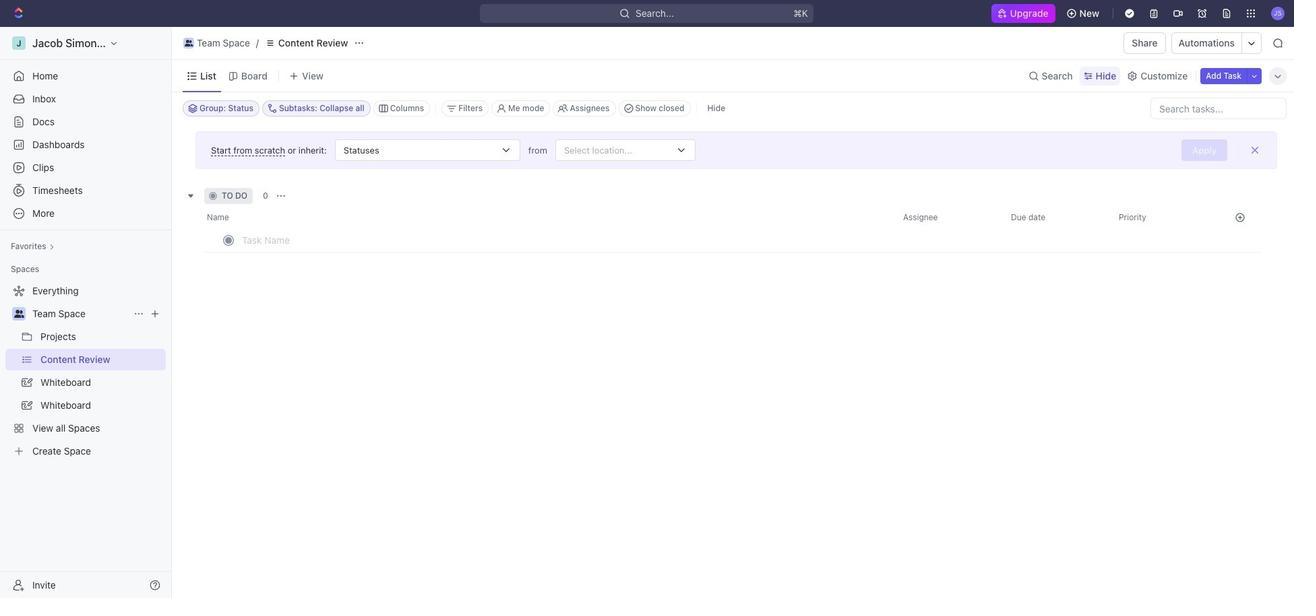 Task type: locate. For each thing, give the bounding box(es) containing it.
1 horizontal spatial user group image
[[185, 40, 193, 47]]

tree
[[5, 281, 166, 463]]

user group image
[[185, 40, 193, 47], [14, 310, 24, 318]]

0 vertical spatial user group image
[[185, 40, 193, 47]]

1 vertical spatial user group image
[[14, 310, 24, 318]]

0 horizontal spatial user group image
[[14, 310, 24, 318]]

user group image inside tree
[[14, 310, 24, 318]]



Task type: vqa. For each thing, say whether or not it's contained in the screenshot.
the bottom user group image
yes



Task type: describe. For each thing, give the bounding box(es) containing it.
Search tasks... text field
[[1152, 98, 1287, 119]]

tree inside sidebar navigation
[[5, 281, 166, 463]]

Task Name text field
[[242, 229, 636, 251]]

jacob simon's workspace, , element
[[12, 36, 26, 50]]

sidebar navigation
[[0, 27, 175, 599]]



